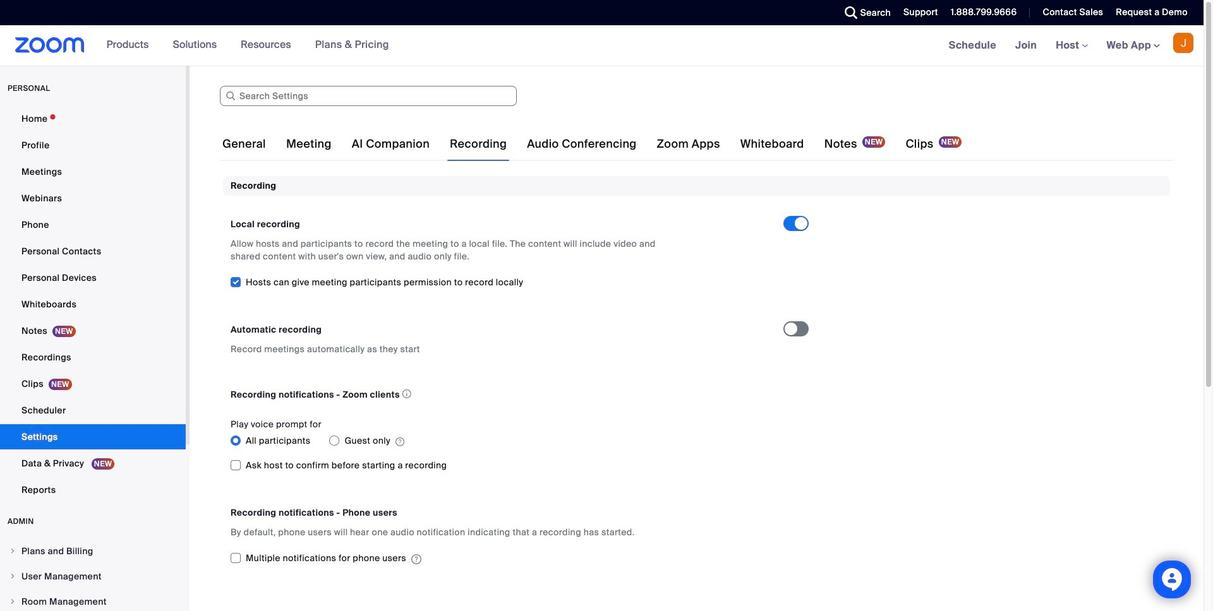 Task type: describe. For each thing, give the bounding box(es) containing it.
1 menu item from the top
[[0, 540, 186, 564]]

admin menu menu
[[0, 540, 186, 612]]

Search Settings text field
[[220, 86, 517, 106]]

option group inside recording element
[[231, 431, 784, 452]]

right image for 1st menu item
[[9, 548, 16, 556]]

learn more about guest only image
[[396, 437, 404, 448]]

3 menu item from the top
[[0, 590, 186, 612]]

2 menu item from the top
[[0, 565, 186, 589]]

learn more about multiple notifications for phone users image
[[411, 554, 422, 566]]

right image for 1st menu item from the bottom
[[9, 599, 16, 606]]

info outline image
[[402, 386, 412, 403]]



Task type: locate. For each thing, give the bounding box(es) containing it.
2 vertical spatial menu item
[[0, 590, 186, 612]]

1 right image from the top
[[9, 548, 16, 556]]

application inside recording element
[[231, 386, 772, 403]]

2 vertical spatial right image
[[9, 599, 16, 606]]

right image for second menu item from the top
[[9, 573, 16, 581]]

profile picture image
[[1174, 33, 1194, 53]]

1 vertical spatial right image
[[9, 573, 16, 581]]

0 vertical spatial right image
[[9, 548, 16, 556]]

recording element
[[223, 176, 1171, 583]]

meetings navigation
[[940, 25, 1204, 66]]

3 right image from the top
[[9, 599, 16, 606]]

menu item
[[0, 540, 186, 564], [0, 565, 186, 589], [0, 590, 186, 612]]

1 vertical spatial menu item
[[0, 565, 186, 589]]

tabs of my account settings page tab list
[[220, 126, 965, 162]]

product information navigation
[[97, 25, 399, 66]]

0 vertical spatial menu item
[[0, 540, 186, 564]]

right image
[[9, 548, 16, 556], [9, 573, 16, 581], [9, 599, 16, 606]]

zoom logo image
[[15, 37, 84, 53]]

application
[[231, 386, 772, 403]]

option group
[[231, 431, 784, 452]]

banner
[[0, 25, 1204, 66]]

personal menu menu
[[0, 106, 186, 504]]

2 right image from the top
[[9, 573, 16, 581]]



Task type: vqa. For each thing, say whether or not it's contained in the screenshot.
difference
no



